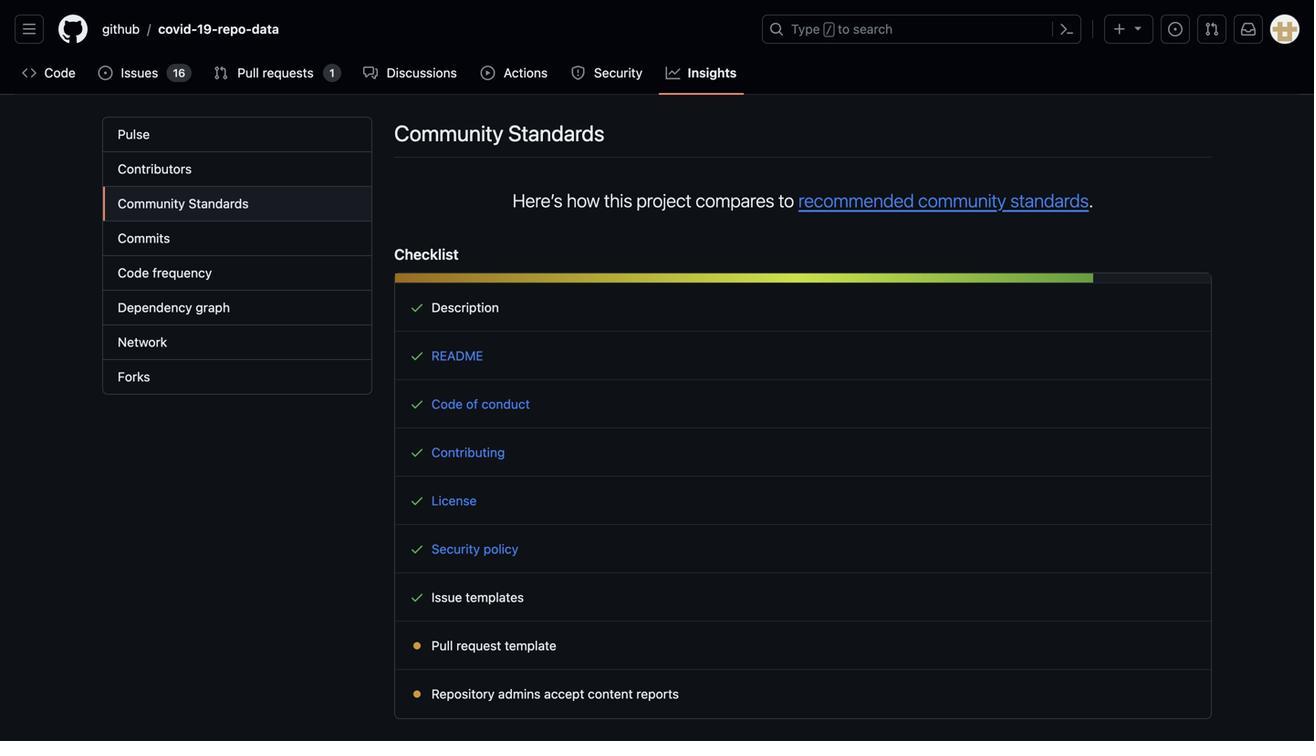 Task type: locate. For each thing, give the bounding box(es) containing it.
2 horizontal spatial code
[[431, 397, 463, 412]]

1 horizontal spatial code
[[118, 266, 149, 281]]

2 added image from the top
[[410, 397, 424, 412]]

type / to search
[[791, 21, 893, 37]]

1 horizontal spatial community
[[394, 120, 503, 146]]

1 vertical spatial to
[[779, 190, 794, 211]]

security policy
[[431, 542, 518, 557]]

code inside the insights element
[[118, 266, 149, 281]]

reports
[[636, 687, 679, 702]]

commits link
[[103, 222, 371, 256]]

1 vertical spatial issue opened image
[[98, 66, 113, 80]]

contributors link
[[103, 152, 371, 187]]

insights link
[[659, 59, 744, 87]]

0 horizontal spatial community standards
[[118, 196, 249, 211]]

policy
[[483, 542, 518, 557]]

security for security policy
[[431, 542, 480, 557]]

accept
[[544, 687, 584, 702]]

security right the shield icon
[[594, 65, 643, 80]]

standards down the shield icon
[[508, 120, 605, 146]]

command palette image
[[1059, 22, 1074, 37]]

0 horizontal spatial security
[[431, 542, 480, 557]]

network link
[[103, 326, 371, 360]]

issue opened image
[[1168, 22, 1183, 37], [98, 66, 113, 80]]

issue opened image for git pull request icon
[[1168, 22, 1183, 37]]

added image for readme
[[410, 349, 424, 364]]

pull for pull request template
[[431, 639, 453, 654]]

pulse link
[[103, 118, 371, 152]]

dependency graph link
[[103, 291, 371, 326]]

code right code image
[[44, 65, 76, 80]]

0 horizontal spatial /
[[147, 21, 151, 36]]

pull right git pull request image
[[237, 65, 259, 80]]

github
[[102, 21, 140, 37]]

1 vertical spatial community
[[118, 196, 185, 211]]

0 horizontal spatial community
[[118, 196, 185, 211]]

0 horizontal spatial code
[[44, 65, 76, 80]]

discussions link
[[356, 59, 466, 87]]

added image left contributing
[[410, 446, 424, 460]]

standards down contributors 'link'
[[189, 196, 249, 211]]

added image for license
[[410, 494, 424, 509]]

description
[[428, 300, 499, 315]]

added image left of
[[410, 397, 424, 412]]

issue opened image left issues
[[98, 66, 113, 80]]

1 vertical spatial standards
[[189, 196, 249, 211]]

request
[[456, 639, 501, 654]]

added image
[[410, 349, 424, 364], [410, 494, 424, 509], [410, 543, 424, 557]]

template
[[505, 639, 556, 654]]

dependency
[[118, 300, 192, 315]]

1 vertical spatial added image
[[410, 494, 424, 509]]

added image for security policy
[[410, 543, 424, 557]]

here's how this project compares to recommended community standards .
[[513, 190, 1093, 211]]

0 vertical spatial security
[[594, 65, 643, 80]]

graph
[[196, 300, 230, 315]]

1 horizontal spatial pull
[[431, 639, 453, 654]]

1 vertical spatial security
[[431, 542, 480, 557]]

1 horizontal spatial security
[[594, 65, 643, 80]]

compares
[[696, 190, 774, 211]]

pull requests
[[237, 65, 314, 80]]

1 horizontal spatial /
[[826, 24, 832, 37]]

1 vertical spatial code
[[118, 266, 149, 281]]

0 vertical spatial standards
[[508, 120, 605, 146]]

forks
[[118, 370, 150, 385]]

added image
[[410, 301, 424, 315], [410, 397, 424, 412], [410, 446, 424, 460], [410, 591, 424, 605]]

.
[[1089, 190, 1093, 211]]

added image left description
[[410, 301, 424, 315]]

security left policy
[[431, 542, 480, 557]]

covid-19-repo-data link
[[151, 15, 286, 44]]

added image left the readme link
[[410, 349, 424, 364]]

security
[[594, 65, 643, 80], [431, 542, 480, 557]]

community standards down contributors
[[118, 196, 249, 211]]

code left of
[[431, 397, 463, 412]]

1 horizontal spatial community standards
[[394, 120, 605, 146]]

security policy link
[[431, 542, 518, 557]]

pull
[[237, 65, 259, 80], [431, 639, 453, 654]]

community down contributors
[[118, 196, 185, 211]]

community
[[394, 120, 503, 146], [118, 196, 185, 211]]

code for code frequency
[[118, 266, 149, 281]]

0 vertical spatial added image
[[410, 349, 424, 364]]

standards
[[508, 120, 605, 146], [189, 196, 249, 211]]

issue opened image left git pull request icon
[[1168, 22, 1183, 37]]

github / covid-19-repo-data
[[102, 21, 279, 37]]

2 added image from the top
[[410, 494, 424, 509]]

community standards down play icon at the top left of page
[[394, 120, 605, 146]]

pull right not added yet image
[[431, 639, 453, 654]]

/ right github
[[147, 21, 151, 36]]

/
[[147, 21, 151, 36], [826, 24, 832, 37]]

to right compares
[[779, 190, 794, 211]]

conduct
[[482, 397, 530, 412]]

code for code of conduct
[[431, 397, 463, 412]]

0 horizontal spatial pull
[[237, 65, 259, 80]]

issue templates
[[428, 590, 524, 605]]

to
[[838, 21, 850, 37], [779, 190, 794, 211]]

readme
[[431, 349, 483, 364]]

here's
[[513, 190, 563, 211]]

requests
[[262, 65, 314, 80]]

community standards
[[394, 120, 605, 146], [118, 196, 249, 211]]

community down discussions
[[394, 120, 503, 146]]

to left search
[[838, 21, 850, 37]]

2 vertical spatial code
[[431, 397, 463, 412]]

comment discussion image
[[363, 66, 378, 80]]

code of conduct link
[[431, 397, 530, 412]]

type
[[791, 21, 820, 37]]

0 horizontal spatial standards
[[189, 196, 249, 211]]

0 vertical spatial to
[[838, 21, 850, 37]]

plus image
[[1112, 22, 1127, 36]]

contributing
[[431, 445, 505, 460]]

added image left security policy
[[410, 543, 424, 557]]

/ inside github / covid-19-repo-data
[[147, 21, 151, 36]]

community
[[918, 190, 1006, 211]]

graph image
[[666, 66, 680, 80]]

2 vertical spatial added image
[[410, 543, 424, 557]]

data
[[252, 21, 279, 37]]

security link
[[563, 59, 651, 87]]

0 vertical spatial code
[[44, 65, 76, 80]]

/ right type
[[826, 24, 832, 37]]

license
[[431, 494, 477, 509]]

github link
[[95, 15, 147, 44]]

1 added image from the top
[[410, 349, 424, 364]]

notifications image
[[1241, 22, 1256, 37]]

added image left issue
[[410, 591, 424, 605]]

1 vertical spatial pull
[[431, 639, 453, 654]]

0 vertical spatial community
[[394, 120, 503, 146]]

/ inside type / to search
[[826, 24, 832, 37]]

shield image
[[571, 66, 585, 80]]

triangle down image
[[1131, 21, 1145, 35]]

1 horizontal spatial issue opened image
[[1168, 22, 1183, 37]]

homepage image
[[58, 15, 88, 44]]

0 vertical spatial issue opened image
[[1168, 22, 1183, 37]]

1 horizontal spatial to
[[838, 21, 850, 37]]

insights element
[[102, 117, 372, 395]]

added image left license
[[410, 494, 424, 509]]

0 vertical spatial pull
[[237, 65, 259, 80]]

code
[[44, 65, 76, 80], [118, 266, 149, 281], [431, 397, 463, 412]]

issue opened image for git pull request image
[[98, 66, 113, 80]]

license link
[[431, 494, 477, 509]]

forks link
[[103, 360, 371, 394]]

0 horizontal spatial issue opened image
[[98, 66, 113, 80]]

3 added image from the top
[[410, 543, 424, 557]]

1 vertical spatial community standards
[[118, 196, 249, 211]]

frequency
[[152, 266, 212, 281]]

list
[[95, 15, 751, 44]]

code down commits
[[118, 266, 149, 281]]

network
[[118, 335, 167, 350]]



Task type: vqa. For each thing, say whether or not it's contained in the screenshot.
PULSE Link
yes



Task type: describe. For each thing, give the bounding box(es) containing it.
actions link
[[473, 59, 556, 87]]

0 vertical spatial community standards
[[394, 120, 605, 146]]

code frequency
[[118, 266, 212, 281]]

1 horizontal spatial standards
[[508, 120, 605, 146]]

of
[[466, 397, 478, 412]]

repo-
[[218, 21, 252, 37]]

security for security
[[594, 65, 643, 80]]

dependency graph
[[118, 300, 230, 315]]

code link
[[15, 59, 83, 87]]

how
[[567, 190, 600, 211]]

code image
[[22, 66, 37, 80]]

list containing github / covid-19-repo-data
[[95, 15, 751, 44]]

0 horizontal spatial to
[[779, 190, 794, 211]]

admins
[[498, 687, 541, 702]]

code of conduct
[[431, 397, 530, 412]]

contributing link
[[431, 445, 505, 460]]

git pull request image
[[1205, 22, 1219, 37]]

recommended
[[798, 190, 914, 211]]

1 added image from the top
[[410, 301, 424, 315]]

pull request template
[[428, 639, 556, 654]]

project
[[637, 190, 692, 211]]

3 added image from the top
[[410, 446, 424, 460]]

pull for pull requests
[[237, 65, 259, 80]]

actions
[[504, 65, 548, 80]]

search
[[853, 21, 893, 37]]

community standards link
[[103, 187, 371, 222]]

commits
[[118, 231, 170, 246]]

issues
[[121, 65, 158, 80]]

pulse
[[118, 127, 150, 142]]

1
[[329, 67, 335, 79]]

covid-
[[158, 21, 197, 37]]

4 added image from the top
[[410, 591, 424, 605]]

not added yet image
[[410, 639, 424, 654]]

repository admins accept content reports
[[428, 687, 679, 702]]

templates
[[466, 590, 524, 605]]

recommended community standards link
[[798, 190, 1089, 211]]

16
[[173, 67, 185, 79]]

19-
[[197, 21, 218, 37]]

contributors
[[118, 162, 192, 177]]

/ for github
[[147, 21, 151, 36]]

play image
[[481, 66, 495, 80]]

standards inside the insights element
[[189, 196, 249, 211]]

repository
[[431, 687, 495, 702]]

checklist
[[394, 246, 459, 263]]

standards
[[1010, 190, 1089, 211]]

/ for type
[[826, 24, 832, 37]]

readme link
[[431, 349, 483, 364]]

not added yet image
[[410, 688, 424, 702]]

insights
[[688, 65, 737, 80]]

this
[[604, 190, 632, 211]]

discussions
[[387, 65, 457, 80]]

community standards inside "community standards" link
[[118, 196, 249, 211]]

content
[[588, 687, 633, 702]]

code for code
[[44, 65, 76, 80]]

code frequency link
[[103, 256, 371, 291]]

issue
[[431, 590, 462, 605]]

git pull request image
[[214, 66, 228, 80]]

community inside the insights element
[[118, 196, 185, 211]]



